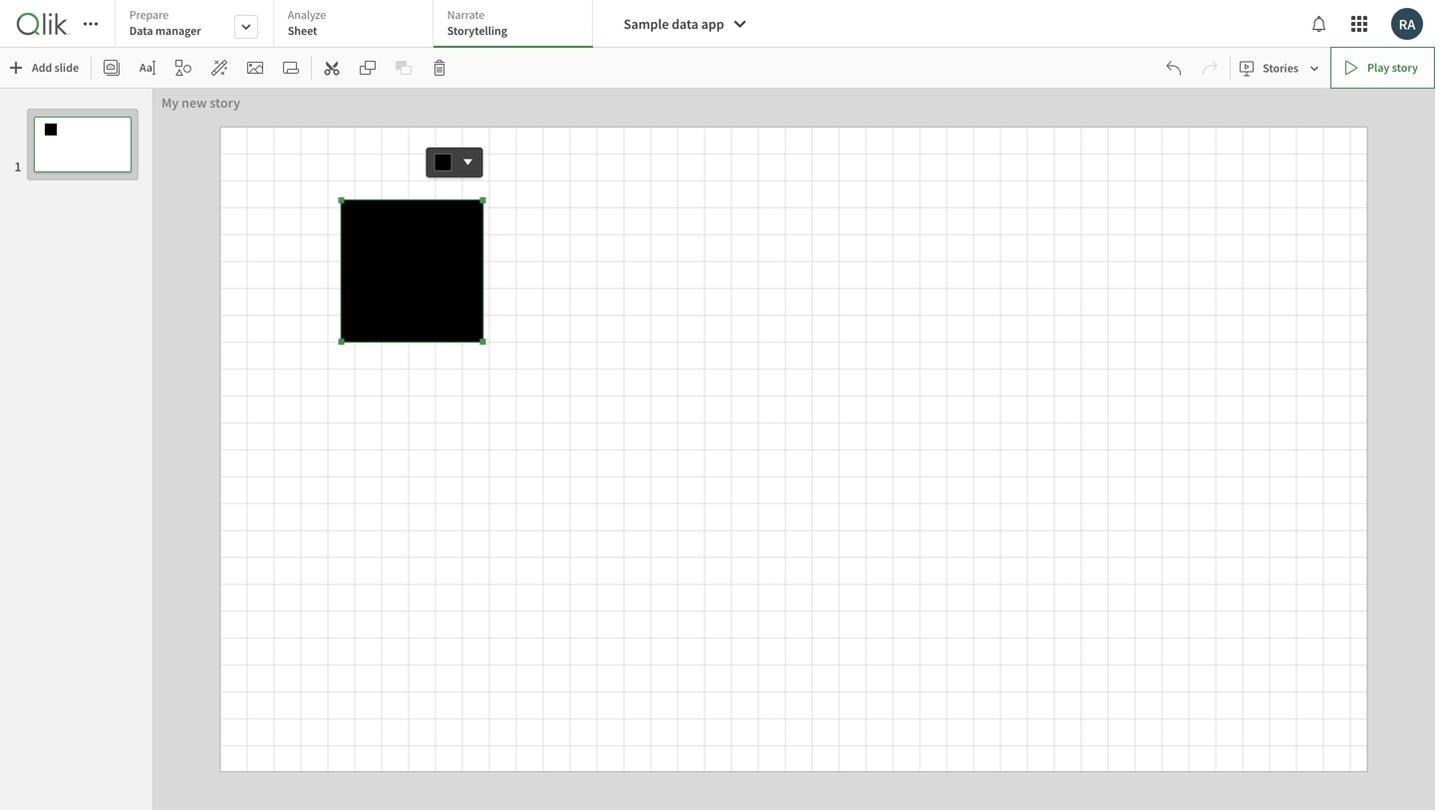 Task type: describe. For each thing, give the bounding box(es) containing it.
add slide button
[[4, 52, 87, 84]]

sample data app
[[624, 15, 724, 33]]

app
[[701, 15, 724, 33]]

prepare data manager
[[129, 7, 201, 38]]

sample
[[624, 15, 669, 33]]

my new story
[[161, 94, 240, 112]]

0 horizontal spatial story
[[210, 94, 240, 112]]

delete image
[[432, 60, 448, 76]]

new
[[182, 94, 207, 112]]

snapshot library image
[[104, 60, 120, 76]]

ra application
[[0, 0, 1435, 810]]

sample data app button
[[608, 8, 760, 40]]

add slide
[[32, 60, 79, 75]]

play
[[1367, 60, 1390, 75]]

shapes library image
[[175, 60, 191, 76]]

cut image
[[324, 60, 340, 76]]

stories button
[[1235, 52, 1327, 84]]

data
[[129, 23, 153, 38]]

copy image
[[360, 60, 376, 76]]

stories
[[1263, 60, 1299, 76]]



Task type: vqa. For each thing, say whether or not it's contained in the screenshot.
Ruby Anderson icon to the top
no



Task type: locate. For each thing, give the bounding box(es) containing it.
ra button
[[1391, 8, 1423, 40]]

tab list inside ra application
[[114, 0, 600, 50]]

story right new
[[210, 94, 240, 112]]

prepare
[[129, 7, 169, 22]]

1 horizontal spatial story
[[1392, 60, 1418, 75]]

slide
[[54, 60, 79, 75]]

sheet
[[288, 23, 317, 38]]

story
[[1392, 60, 1418, 75], [210, 94, 240, 112]]

undo image
[[1166, 60, 1182, 76]]

effects library image
[[211, 60, 227, 76]]

play story
[[1367, 60, 1418, 75]]

story right play
[[1392, 60, 1418, 75]]

analyze sheet
[[288, 7, 326, 38]]

text objects image
[[140, 60, 156, 76]]

narrate
[[447, 7, 485, 22]]

story inside "button"
[[1392, 60, 1418, 75]]

tab list
[[114, 0, 600, 50]]

analyze
[[288, 7, 326, 22]]

sheet library image
[[283, 60, 299, 76]]

tab list containing prepare
[[114, 0, 600, 50]]

data
[[672, 15, 699, 33]]

manager
[[155, 23, 201, 38]]

ra
[[1399, 15, 1416, 33]]

narrate storytelling
[[447, 7, 507, 38]]

media objects image
[[247, 60, 263, 76]]

1 vertical spatial story
[[210, 94, 240, 112]]

0 vertical spatial story
[[1392, 60, 1418, 75]]

play story button
[[1331, 47, 1435, 89]]

my
[[161, 94, 179, 112]]

add
[[32, 60, 52, 75]]

storytelling
[[447, 23, 507, 38]]



